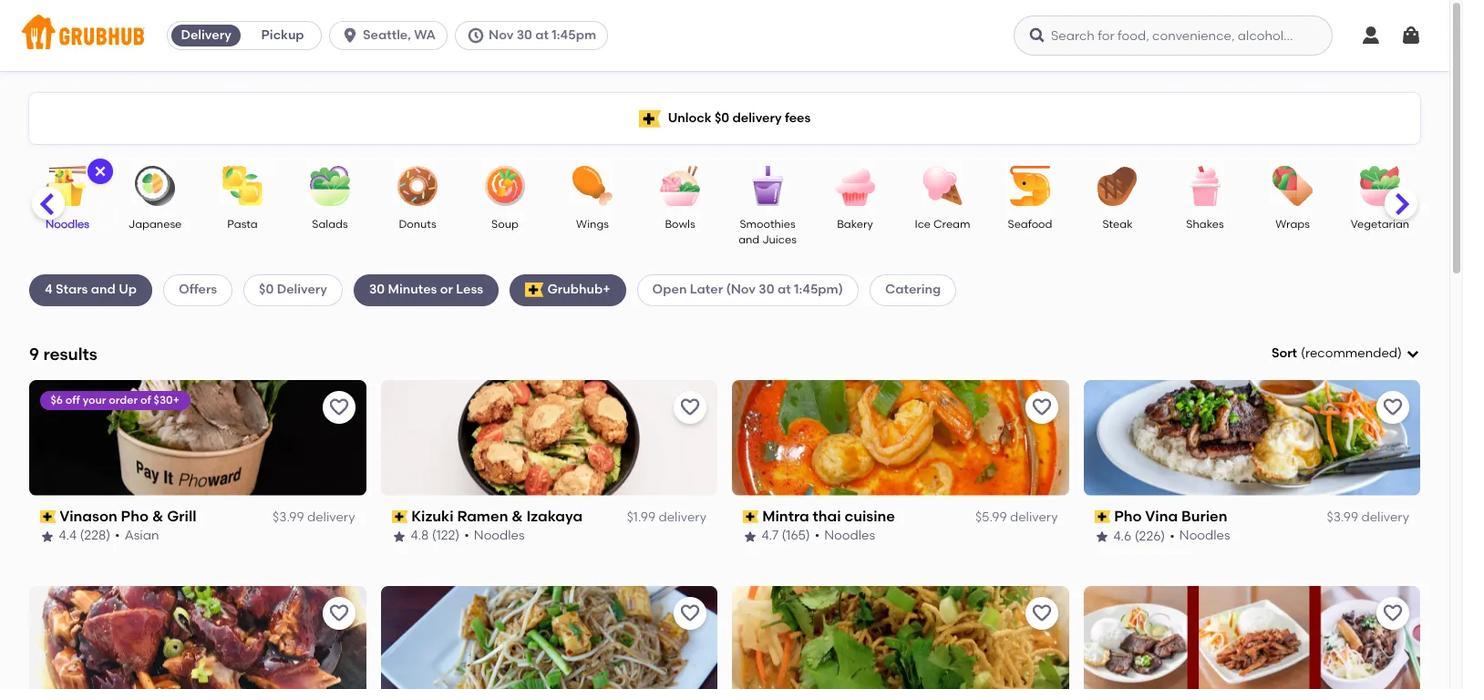 Task type: vqa. For each thing, say whether or not it's contained in the screenshot.


Task type: describe. For each thing, give the bounding box(es) containing it.
delivery inside the delivery "button"
[[181, 27, 231, 43]]

thai
[[813, 508, 842, 525]]

vegetarian image
[[1348, 166, 1412, 206]]

later
[[690, 282, 723, 297]]

salads image
[[298, 166, 362, 206]]

pho tl logo image
[[1084, 586, 1420, 689]]

& for grill
[[153, 508, 164, 525]]

(
[[1301, 346, 1305, 361]]

bowls image
[[648, 166, 712, 206]]

0 horizontal spatial and
[[91, 282, 116, 297]]

bakery
[[837, 218, 873, 231]]

4.8 (122)
[[411, 528, 460, 544]]

subscription pass image for kizuki ramen & izakaya
[[392, 511, 408, 523]]

save this restaurant button for pho tl logo
[[1377, 597, 1410, 630]]

Search for food, convenience, alcohol... search field
[[1014, 15, 1333, 56]]

izakaya
[[527, 508, 583, 525]]

eat time logo image
[[29, 586, 366, 689]]

salads
[[312, 218, 348, 231]]

$3.99 delivery for pho vina burien
[[1327, 510, 1410, 525]]

$5.99 delivery
[[975, 510, 1058, 525]]

up
[[119, 282, 137, 297]]

4.4
[[59, 528, 77, 544]]

4.7
[[762, 528, 779, 544]]

delivery for pho vina burien
[[1362, 510, 1410, 525]]

smoothies
[[740, 218, 796, 231]]

order
[[109, 394, 138, 406]]

wraps
[[1276, 218, 1310, 231]]

mintra thai cuisine
[[763, 508, 896, 525]]

4.4 (228)
[[59, 528, 111, 544]]

$5.99
[[975, 510, 1007, 525]]

• noodles for &
[[464, 528, 525, 544]]

save this restaurant button for mintra thai cuisine logo
[[1025, 391, 1058, 424]]

pasta image
[[211, 166, 274, 206]]

& for izakaya
[[512, 508, 523, 525]]

$1.99
[[627, 510, 656, 525]]

delivery for vinason pho & grill
[[307, 510, 355, 525]]

save this restaurant image for mintra thai cuisine
[[1031, 396, 1053, 418]]

9 results
[[29, 343, 97, 364]]

bakery image
[[823, 166, 887, 206]]

smoothies and juices
[[739, 218, 797, 247]]

ramen
[[457, 508, 508, 525]]

vegetarian
[[1351, 218, 1410, 231]]

vinason
[[60, 508, 118, 525]]

delivery button
[[168, 21, 244, 50]]

seattle, wa button
[[329, 21, 455, 50]]

subscription pass image for vinason pho & grill
[[40, 511, 56, 523]]

mintra thai cuisine logo image
[[732, 380, 1069, 496]]

• for pho
[[115, 528, 120, 544]]

burien
[[1182, 508, 1228, 525]]

$6 off your order of $30+
[[51, 394, 180, 406]]

or
[[440, 282, 453, 297]]

vina
[[1145, 508, 1178, 525]]

ice
[[915, 218, 931, 231]]

4.8
[[411, 528, 429, 544]]

seattle,
[[363, 27, 411, 43]]

save this restaurant image for simply thai restaurant logo
[[679, 602, 701, 624]]

subscription pass image for mintra thai cuisine
[[743, 511, 759, 523]]

bowls
[[665, 218, 695, 231]]

4.6 (226)
[[1114, 528, 1165, 544]]

(nov
[[726, 282, 756, 297]]

save this restaurant button for simply thai restaurant logo
[[674, 597, 707, 630]]

recommended
[[1305, 346, 1398, 361]]

stars
[[56, 282, 88, 297]]

open
[[652, 282, 687, 297]]

ice cream
[[915, 218, 971, 231]]

wraps image
[[1261, 166, 1325, 206]]

japanese
[[128, 218, 182, 231]]

mango thai cuisine & bar logo image
[[732, 586, 1069, 689]]

$0 delivery
[[259, 282, 327, 297]]

soup image
[[473, 166, 537, 206]]

fees
[[785, 110, 811, 126]]

open later (nov 30 at 1:45pm)
[[652, 282, 843, 297]]

star icon image for kizuki ramen & izakaya
[[392, 529, 406, 544]]

0 horizontal spatial 30
[[369, 282, 385, 297]]

• for thai
[[815, 528, 820, 544]]

1 vertical spatial $0
[[259, 282, 274, 297]]

0 vertical spatial $0
[[715, 110, 729, 126]]

pickup button
[[244, 21, 321, 50]]

unlock
[[668, 110, 712, 126]]

1 vertical spatial svg image
[[93, 164, 108, 179]]

4.6
[[1114, 528, 1132, 544]]



Task type: locate. For each thing, give the bounding box(es) containing it.
0 vertical spatial at
[[535, 27, 549, 43]]

3 • noodles from the left
[[1170, 528, 1230, 544]]

2 & from the left
[[512, 508, 523, 525]]

• down vinason pho & grill
[[115, 528, 120, 544]]

2 • noodles from the left
[[815, 528, 876, 544]]

1 horizontal spatial grubhub plus flag logo image
[[639, 110, 661, 127]]

seafood image
[[998, 166, 1062, 206]]

0 horizontal spatial $3.99 delivery
[[273, 510, 355, 525]]

• right (122)
[[464, 528, 469, 544]]

• noodles
[[464, 528, 525, 544], [815, 528, 876, 544], [1170, 528, 1230, 544]]

and down smoothies
[[739, 234, 760, 247]]

save this restaurant image for kizuki ramen & izakaya
[[679, 396, 701, 418]]

none field containing sort
[[1272, 345, 1420, 363]]

$3.99 for vinason pho & grill
[[273, 510, 304, 525]]

4
[[45, 282, 53, 297]]

2 horizontal spatial • noodles
[[1170, 528, 1230, 544]]

pho up 4.6
[[1114, 508, 1142, 525]]

delivery down salads
[[277, 282, 327, 297]]

star icon image left the '4.7'
[[743, 529, 758, 544]]

• noodles for burien
[[1170, 528, 1230, 544]]

0 vertical spatial and
[[739, 234, 760, 247]]

subscription pass image left "vinason"
[[40, 511, 56, 523]]

of
[[141, 394, 152, 406]]

svg image
[[1360, 25, 1382, 46], [341, 26, 359, 45], [467, 26, 485, 45], [1028, 26, 1047, 45]]

pickup
[[261, 27, 304, 43]]

catering
[[885, 282, 941, 297]]

1 horizontal spatial $3.99
[[1327, 510, 1359, 525]]

& right ramen
[[512, 508, 523, 525]]

star icon image left 4.6
[[1095, 529, 1109, 544]]

svg image inside nov 30 at 1:45pm button
[[467, 26, 485, 45]]

1 horizontal spatial &
[[512, 508, 523, 525]]

0 horizontal spatial $0
[[259, 282, 274, 297]]

svg image inside 'seattle, wa' button
[[341, 26, 359, 45]]

ice cream image
[[911, 166, 975, 206]]

subscription pass image left vina on the right bottom of page
[[1095, 511, 1111, 523]]

delivery for kizuki ramen & izakaya
[[659, 510, 707, 525]]

grubhub plus flag logo image left grubhub+
[[525, 283, 544, 298]]

0 horizontal spatial • noodles
[[464, 528, 525, 544]]

save this restaurant image for pho vina burien
[[1382, 396, 1404, 418]]

kizuki ramen & izakaya
[[411, 508, 583, 525]]

0 horizontal spatial $3.99
[[273, 510, 304, 525]]

mintra
[[763, 508, 810, 525]]

)
[[1398, 346, 1402, 361]]

save this restaurant button for mango thai cuisine & bar logo
[[1025, 597, 1058, 630]]

donuts
[[399, 218, 436, 231]]

$1.99 delivery
[[627, 510, 707, 525]]

grubhub+
[[547, 282, 610, 297]]

• right (165)
[[815, 528, 820, 544]]

1 $3.99 delivery from the left
[[273, 510, 355, 525]]

steak
[[1103, 218, 1133, 231]]

nov
[[489, 27, 514, 43]]

• noodles down the burien
[[1170, 528, 1230, 544]]

wa
[[414, 27, 436, 43]]

1:45pm)
[[794, 282, 843, 297]]

simply thai restaurant logo image
[[381, 586, 718, 689]]

at left 1:45pm
[[535, 27, 549, 43]]

main navigation navigation
[[0, 0, 1450, 71]]

& left "grill"
[[153, 508, 164, 525]]

noodles image
[[36, 166, 99, 206]]

vinason pho & grill logo image
[[29, 380, 366, 496]]

30 inside nov 30 at 1:45pm button
[[517, 27, 532, 43]]

None field
[[1272, 345, 1420, 363]]

save this restaurant button for pho vina burien logo in the right of the page
[[1377, 391, 1410, 424]]

vinason pho & grill
[[60, 508, 197, 525]]

save this restaurant button for kizuki ramen & izakaya logo
[[674, 391, 707, 424]]

0 horizontal spatial &
[[153, 508, 164, 525]]

4 star icon image from the left
[[1095, 529, 1109, 544]]

$0
[[715, 110, 729, 126], [259, 282, 274, 297]]

2 $3.99 delivery from the left
[[1327, 510, 1410, 525]]

1 & from the left
[[153, 508, 164, 525]]

cuisine
[[845, 508, 896, 525]]

seafood
[[1008, 218, 1053, 231]]

1 horizontal spatial and
[[739, 234, 760, 247]]

noodles for pho vina burien
[[1180, 528, 1230, 544]]

japanese image
[[123, 166, 187, 206]]

subscription pass image for pho vina burien
[[1095, 511, 1111, 523]]

pho vina burien
[[1114, 508, 1228, 525]]

kizuki ramen & izakaya logo image
[[381, 380, 718, 496]]

$0 right unlock
[[715, 110, 729, 126]]

0 horizontal spatial at
[[535, 27, 549, 43]]

1 star icon image from the left
[[40, 529, 55, 544]]

unlock $0 delivery fees
[[668, 110, 811, 126]]

9
[[29, 343, 39, 364]]

juices
[[762, 234, 797, 247]]

(226)
[[1135, 528, 1165, 544]]

delivery for mintra thai cuisine
[[1010, 510, 1058, 525]]

2 star icon image from the left
[[392, 529, 406, 544]]

1 horizontal spatial $0
[[715, 110, 729, 126]]

noodles down kizuki ramen & izakaya
[[474, 528, 525, 544]]

subscription pass image
[[392, 511, 408, 523], [743, 511, 759, 523]]

sort ( recommended )
[[1272, 346, 1402, 361]]

subscription pass image left mintra at right
[[743, 511, 759, 523]]

noodles down noodles image
[[46, 218, 89, 231]]

1 horizontal spatial $3.99 delivery
[[1327, 510, 1410, 525]]

0 vertical spatial delivery
[[181, 27, 231, 43]]

1 subscription pass image from the left
[[40, 511, 56, 523]]

grubhub plus flag logo image
[[639, 110, 661, 127], [525, 283, 544, 298]]

nov 30 at 1:45pm button
[[455, 21, 615, 50]]

$3.99 delivery
[[273, 510, 355, 525], [1327, 510, 1410, 525]]

4.7 (165)
[[762, 528, 811, 544]]

grubhub plus flag logo image left unlock
[[639, 110, 661, 127]]

pasta
[[227, 218, 258, 231]]

wings image
[[561, 166, 625, 206]]

grubhub plus flag logo image for unlock $0 delivery fees
[[639, 110, 661, 127]]

• for vina
[[1170, 528, 1175, 544]]

svg image
[[1400, 25, 1422, 46], [93, 164, 108, 179], [1406, 347, 1420, 361]]

save this restaurant image for eat time logo
[[328, 602, 350, 624]]

subscription pass image left kizuki
[[392, 511, 408, 523]]

30 right (nov
[[759, 282, 775, 297]]

1 pho from the left
[[121, 508, 149, 525]]

1 horizontal spatial at
[[778, 282, 791, 297]]

svg image inside field
[[1406, 347, 1420, 361]]

• noodles for cuisine
[[815, 528, 876, 544]]

svg image inside main navigation navigation
[[1400, 25, 1422, 46]]

star icon image for pho vina burien
[[1095, 529, 1109, 544]]

0 horizontal spatial grubhub plus flag logo image
[[525, 283, 544, 298]]

pho vina burien logo image
[[1084, 380, 1420, 496]]

delivery
[[181, 27, 231, 43], [277, 282, 327, 297]]

and left 'up'
[[91, 282, 116, 297]]

1 horizontal spatial subscription pass image
[[743, 511, 759, 523]]

save this restaurant image
[[679, 396, 701, 418], [1031, 396, 1053, 418], [1382, 396, 1404, 418], [1031, 602, 1053, 624], [1382, 602, 1404, 624]]

seattle, wa
[[363, 27, 436, 43]]

pho up '• asian'
[[121, 508, 149, 525]]

star icon image
[[40, 529, 55, 544], [392, 529, 406, 544], [743, 529, 758, 544], [1095, 529, 1109, 544]]

offers
[[179, 282, 217, 297]]

(228)
[[80, 528, 111, 544]]

1 subscription pass image from the left
[[392, 511, 408, 523]]

(165)
[[782, 528, 811, 544]]

donuts image
[[386, 166, 449, 206]]

1 vertical spatial at
[[778, 282, 791, 297]]

cream
[[934, 218, 971, 231]]

and inside the smoothies and juices
[[739, 234, 760, 247]]

• for ramen
[[464, 528, 469, 544]]

1 horizontal spatial 30
[[517, 27, 532, 43]]

1 vertical spatial grubhub plus flag logo image
[[525, 283, 544, 298]]

2 • from the left
[[464, 528, 469, 544]]

0 horizontal spatial delivery
[[181, 27, 231, 43]]

4 • from the left
[[1170, 528, 1175, 544]]

sort
[[1272, 346, 1297, 361]]

• asian
[[115, 528, 160, 544]]

1 • noodles from the left
[[464, 528, 525, 544]]

minutes
[[388, 282, 437, 297]]

star icon image left 4.4
[[40, 529, 55, 544]]

smoothies and juices image
[[736, 166, 800, 206]]

30 left the minutes
[[369, 282, 385, 297]]

1 horizontal spatial delivery
[[277, 282, 327, 297]]

your
[[83, 394, 107, 406]]

30 minutes or less
[[369, 282, 483, 297]]

shakes image
[[1173, 166, 1237, 206]]

• noodles down kizuki ramen & izakaya
[[464, 528, 525, 544]]

asian
[[125, 528, 160, 544]]

at inside nov 30 at 1:45pm button
[[535, 27, 549, 43]]

0 vertical spatial svg image
[[1400, 25, 1422, 46]]

2 horizontal spatial 30
[[759, 282, 775, 297]]

0 horizontal spatial pho
[[121, 508, 149, 525]]

• down "pho vina burien"
[[1170, 528, 1175, 544]]

results
[[43, 343, 97, 364]]

30 right nov
[[517, 27, 532, 43]]

3 • from the left
[[815, 528, 820, 544]]

steak image
[[1086, 166, 1150, 206]]

soup
[[492, 218, 519, 231]]

2 $3.99 from the left
[[1327, 510, 1359, 525]]

grubhub plus flag logo image for grubhub+
[[525, 283, 544, 298]]

grill
[[167, 508, 197, 525]]

1 horizontal spatial • noodles
[[815, 528, 876, 544]]

off
[[66, 394, 81, 406]]

1 vertical spatial and
[[91, 282, 116, 297]]

delivery left pickup
[[181, 27, 231, 43]]

1 $3.99 from the left
[[273, 510, 304, 525]]

$0 right offers
[[259, 282, 274, 297]]

star icon image for vinason pho & grill
[[40, 529, 55, 544]]

2 vertical spatial svg image
[[1406, 347, 1420, 361]]

•
[[115, 528, 120, 544], [464, 528, 469, 544], [815, 528, 820, 544], [1170, 528, 1175, 544]]

noodles down the burien
[[1180, 528, 1230, 544]]

2 subscription pass image from the left
[[1095, 511, 1111, 523]]

0 horizontal spatial subscription pass image
[[40, 511, 56, 523]]

save this restaurant button
[[322, 391, 355, 424], [674, 391, 707, 424], [1025, 391, 1058, 424], [1377, 391, 1410, 424], [322, 597, 355, 630], [674, 597, 707, 630], [1025, 597, 1058, 630], [1377, 597, 1410, 630]]

star icon image left 4.8
[[392, 529, 406, 544]]

0 vertical spatial grubhub plus flag logo image
[[639, 110, 661, 127]]

2 subscription pass image from the left
[[743, 511, 759, 523]]

save this restaurant image
[[328, 396, 350, 418], [328, 602, 350, 624], [679, 602, 701, 624]]

save this restaurant button for eat time logo
[[322, 597, 355, 630]]

noodles for mintra thai cuisine
[[825, 528, 876, 544]]

1 horizontal spatial subscription pass image
[[1095, 511, 1111, 523]]

subscription pass image
[[40, 511, 56, 523], [1095, 511, 1111, 523]]

1 • from the left
[[115, 528, 120, 544]]

and
[[739, 234, 760, 247], [91, 282, 116, 297]]

1:45pm
[[552, 27, 596, 43]]

$6
[[51, 394, 63, 406]]

4 stars and up
[[45, 282, 137, 297]]

kizuki
[[411, 508, 454, 525]]

shakes
[[1186, 218, 1224, 231]]

$3.99
[[273, 510, 304, 525], [1327, 510, 1359, 525]]

0 horizontal spatial subscription pass image
[[392, 511, 408, 523]]

$3.99 for pho vina burien
[[1327, 510, 1359, 525]]

$3.99 delivery for vinason pho & grill
[[273, 510, 355, 525]]

star icon image for mintra thai cuisine
[[743, 529, 758, 544]]

$30+
[[154, 394, 180, 406]]

noodles down cuisine
[[825, 528, 876, 544]]

• noodles down mintra thai cuisine
[[815, 528, 876, 544]]

noodles for kizuki ramen & izakaya
[[474, 528, 525, 544]]

2 pho from the left
[[1114, 508, 1142, 525]]

less
[[456, 282, 483, 297]]

at left 1:45pm)
[[778, 282, 791, 297]]

(122)
[[432, 528, 460, 544]]

1 vertical spatial delivery
[[277, 282, 327, 297]]

3 star icon image from the left
[[743, 529, 758, 544]]

nov 30 at 1:45pm
[[489, 27, 596, 43]]

delivery
[[733, 110, 782, 126], [307, 510, 355, 525], [659, 510, 707, 525], [1010, 510, 1058, 525], [1362, 510, 1410, 525]]

pho
[[121, 508, 149, 525], [1114, 508, 1142, 525]]

wings
[[576, 218, 609, 231]]

1 horizontal spatial pho
[[1114, 508, 1142, 525]]



